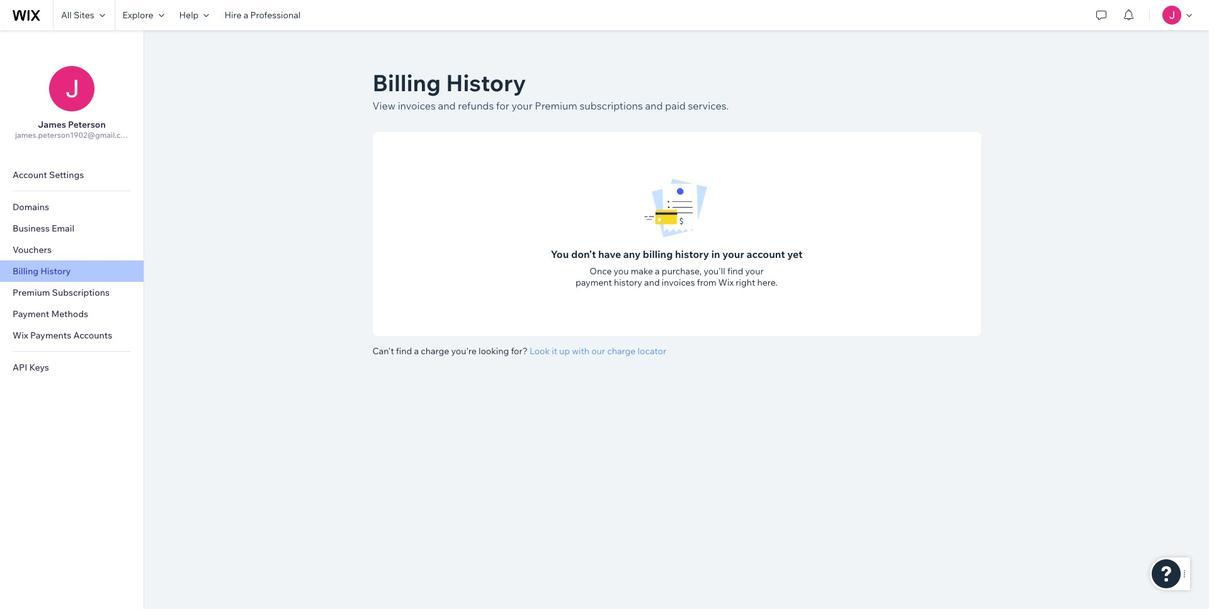 Task type: describe. For each thing, give the bounding box(es) containing it.
accounts
[[73, 330, 112, 342]]

you'll
[[704, 266, 726, 277]]

can't find a charge you're looking for? look it up with our charge locator
[[373, 346, 667, 357]]

yet
[[788, 248, 803, 261]]

make
[[631, 266, 653, 277]]

business email link
[[0, 218, 144, 239]]

vouchers
[[13, 244, 52, 256]]

you
[[614, 266, 629, 277]]

for?
[[511, 346, 528, 357]]

billing history link
[[0, 261, 144, 282]]

account settings
[[13, 170, 84, 181]]

and inside you don't have any billing history in your account yet once you make a purchase, you'll find your payment history and invoices from wix right here.
[[645, 277, 660, 289]]

you
[[551, 248, 569, 261]]

look
[[530, 346, 550, 357]]

premium subscriptions link
[[0, 282, 144, 304]]

from
[[697, 277, 717, 289]]

our
[[592, 346, 606, 357]]

explore
[[123, 9, 153, 21]]

history for billing history view invoices and refunds for your premium subscriptions and paid services.
[[446, 69, 526, 97]]

business email
[[13, 223, 74, 234]]

payments
[[30, 330, 71, 342]]

look it up with our charge locator button
[[530, 346, 667, 357]]

wix inside 'sidebar' "element"
[[13, 330, 28, 342]]

don't
[[571, 248, 596, 261]]

account settings link
[[0, 164, 144, 186]]

settings
[[49, 170, 84, 181]]

services.
[[688, 100, 729, 112]]

peterson
[[68, 119, 106, 130]]

any
[[624, 248, 641, 261]]

account
[[747, 248, 786, 261]]

right
[[736, 277, 756, 289]]

sidebar element
[[0, 30, 144, 610]]

wix inside you don't have any billing history in your account yet once you make a purchase, you'll find your payment history and invoices from wix right here.
[[719, 277, 734, 289]]

no invoices image
[[373, 174, 981, 241]]

0 vertical spatial history
[[676, 248, 710, 261]]

premium inside 'sidebar' "element"
[[13, 287, 50, 299]]

domains
[[13, 202, 49, 213]]

once
[[590, 266, 612, 277]]

1 horizontal spatial a
[[414, 346, 419, 357]]

all
[[61, 9, 72, 21]]

wix payments accounts
[[13, 330, 112, 342]]

payment methods
[[13, 309, 88, 320]]

subscriptions
[[580, 100, 643, 112]]

hire a professional
[[225, 9, 301, 21]]

your for history
[[512, 100, 533, 112]]

0 horizontal spatial find
[[396, 346, 412, 357]]

your for don't
[[723, 248, 745, 261]]

you're
[[452, 346, 477, 357]]



Task type: locate. For each thing, give the bounding box(es) containing it.
history
[[446, 69, 526, 97], [40, 266, 71, 277]]

billing inside billing history link
[[13, 266, 39, 277]]

vouchers link
[[0, 239, 144, 261]]

1 horizontal spatial your
[[723, 248, 745, 261]]

help
[[179, 9, 199, 21]]

account
[[13, 170, 47, 181]]

sites
[[74, 9, 94, 21]]

hire
[[225, 9, 242, 21]]

a inside you don't have any billing history in your account yet once you make a purchase, you'll find your payment history and invoices from wix right here.
[[655, 266, 660, 277]]

2 horizontal spatial a
[[655, 266, 660, 277]]

wix
[[719, 277, 734, 289], [13, 330, 28, 342]]

your inside billing history view invoices and refunds for your premium subscriptions and paid services.
[[512, 100, 533, 112]]

a right hire
[[244, 9, 248, 21]]

1 vertical spatial find
[[396, 346, 412, 357]]

1 vertical spatial billing
[[13, 266, 39, 277]]

with
[[572, 346, 590, 357]]

a right make
[[655, 266, 660, 277]]

1 vertical spatial your
[[723, 248, 745, 261]]

0 horizontal spatial invoices
[[398, 100, 436, 112]]

0 vertical spatial your
[[512, 100, 533, 112]]

0 vertical spatial wix
[[719, 277, 734, 289]]

for
[[496, 100, 510, 112]]

history inside billing history view invoices and refunds for your premium subscriptions and paid services.
[[446, 69, 526, 97]]

0 horizontal spatial history
[[40, 266, 71, 277]]

0 vertical spatial find
[[728, 266, 744, 277]]

subscriptions
[[52, 287, 110, 299]]

history inside 'sidebar' "element"
[[40, 266, 71, 277]]

find right you'll
[[728, 266, 744, 277]]

hire a professional link
[[217, 0, 308, 30]]

charge left you're
[[421, 346, 450, 357]]

history up premium subscriptions
[[40, 266, 71, 277]]

premium
[[535, 100, 578, 112], [13, 287, 50, 299]]

0 horizontal spatial history
[[614, 277, 643, 289]]

methods
[[51, 309, 88, 320]]

find inside you don't have any billing history in your account yet once you make a purchase, you'll find your payment history and invoices from wix right here.
[[728, 266, 744, 277]]

paid
[[666, 100, 686, 112]]

your
[[512, 100, 533, 112], [723, 248, 745, 261], [746, 266, 764, 277]]

and left "paid"
[[646, 100, 663, 112]]

billing down vouchers
[[13, 266, 39, 277]]

1 horizontal spatial find
[[728, 266, 744, 277]]

james.peterson1902@gmail.com
[[15, 130, 132, 140]]

api
[[13, 362, 27, 374]]

history down any
[[614, 277, 643, 289]]

keys
[[29, 362, 49, 374]]

a right can't
[[414, 346, 419, 357]]

wix down payment
[[13, 330, 28, 342]]

premium subscriptions
[[13, 287, 110, 299]]

email
[[52, 223, 74, 234]]

and down billing
[[645, 277, 660, 289]]

1 charge from the left
[[421, 346, 450, 357]]

payment
[[13, 309, 49, 320]]

your right in in the top of the page
[[723, 248, 745, 261]]

billing for billing history
[[13, 266, 39, 277]]

domains link
[[0, 197, 144, 218]]

history up purchase,
[[676, 248, 710, 261]]

payment methods link
[[0, 304, 144, 325]]

your down account
[[746, 266, 764, 277]]

api keys link
[[0, 357, 144, 379]]

invoices inside billing history view invoices and refunds for your premium subscriptions and paid services.
[[398, 100, 436, 112]]

0 horizontal spatial wix
[[13, 330, 28, 342]]

invoices left from
[[662, 277, 695, 289]]

history
[[676, 248, 710, 261], [614, 277, 643, 289]]

0 horizontal spatial billing
[[13, 266, 39, 277]]

1 vertical spatial history
[[614, 277, 643, 289]]

wix right from
[[719, 277, 734, 289]]

1 horizontal spatial history
[[446, 69, 526, 97]]

history for billing history
[[40, 266, 71, 277]]

billing for billing history view invoices and refunds for your premium subscriptions and paid services.
[[373, 69, 441, 97]]

refunds
[[458, 100, 494, 112]]

1 vertical spatial premium
[[13, 287, 50, 299]]

invoices inside you don't have any billing history in your account yet once you make a purchase, you'll find your payment history and invoices from wix right here.
[[662, 277, 695, 289]]

in
[[712, 248, 721, 261]]

2 charge from the left
[[608, 346, 636, 357]]

0 horizontal spatial premium
[[13, 287, 50, 299]]

1 vertical spatial history
[[40, 266, 71, 277]]

invoices right the view
[[398, 100, 436, 112]]

1 vertical spatial invoices
[[662, 277, 695, 289]]

and left refunds at the left top
[[438, 100, 456, 112]]

0 vertical spatial a
[[244, 9, 248, 21]]

0 horizontal spatial your
[[512, 100, 533, 112]]

purchase,
[[662, 266, 702, 277]]

0 horizontal spatial a
[[244, 9, 248, 21]]

charge
[[421, 346, 450, 357], [608, 346, 636, 357]]

can't
[[373, 346, 394, 357]]

locator
[[638, 346, 667, 357]]

billing history
[[13, 266, 71, 277]]

billing inside billing history view invoices and refunds for your premium subscriptions and paid services.
[[373, 69, 441, 97]]

a
[[244, 9, 248, 21], [655, 266, 660, 277], [414, 346, 419, 357]]

0 vertical spatial history
[[446, 69, 526, 97]]

billing
[[373, 69, 441, 97], [13, 266, 39, 277]]

0 vertical spatial premium
[[535, 100, 578, 112]]

business
[[13, 223, 50, 234]]

1 horizontal spatial charge
[[608, 346, 636, 357]]

2 vertical spatial a
[[414, 346, 419, 357]]

1 vertical spatial a
[[655, 266, 660, 277]]

premium up payment
[[13, 287, 50, 299]]

help button
[[172, 0, 217, 30]]

james peterson james.peterson1902@gmail.com
[[15, 119, 132, 140]]

2 horizontal spatial your
[[746, 266, 764, 277]]

view
[[373, 100, 396, 112]]

1 horizontal spatial premium
[[535, 100, 578, 112]]

invoices
[[398, 100, 436, 112], [662, 277, 695, 289]]

find
[[728, 266, 744, 277], [396, 346, 412, 357]]

charge right our
[[608, 346, 636, 357]]

0 vertical spatial invoices
[[398, 100, 436, 112]]

0 vertical spatial billing
[[373, 69, 441, 97]]

1 vertical spatial wix
[[13, 330, 28, 342]]

james
[[38, 119, 66, 130]]

you don't have any billing history in your account yet once you make a purchase, you'll find your payment history and invoices from wix right here.
[[551, 248, 803, 289]]

all sites
[[61, 9, 94, 21]]

1 horizontal spatial wix
[[719, 277, 734, 289]]

1 horizontal spatial history
[[676, 248, 710, 261]]

wix payments accounts link
[[0, 325, 144, 347]]

up
[[560, 346, 570, 357]]

and
[[438, 100, 456, 112], [646, 100, 663, 112], [645, 277, 660, 289]]

0 horizontal spatial charge
[[421, 346, 450, 357]]

looking
[[479, 346, 509, 357]]

your right for
[[512, 100, 533, 112]]

payment
[[576, 277, 612, 289]]

here.
[[758, 277, 778, 289]]

history up refunds at the left top
[[446, 69, 526, 97]]

billing up the view
[[373, 69, 441, 97]]

premium right for
[[535, 100, 578, 112]]

premium inside billing history view invoices and refunds for your premium subscriptions and paid services.
[[535, 100, 578, 112]]

api keys
[[13, 362, 49, 374]]

2 vertical spatial your
[[746, 266, 764, 277]]

billing
[[643, 248, 673, 261]]

have
[[599, 248, 621, 261]]

professional
[[250, 9, 301, 21]]

find right can't
[[396, 346, 412, 357]]

1 horizontal spatial billing
[[373, 69, 441, 97]]

it
[[552, 346, 558, 357]]

1 horizontal spatial invoices
[[662, 277, 695, 289]]

billing history view invoices and refunds for your premium subscriptions and paid services.
[[373, 69, 729, 112]]



Task type: vqa. For each thing, say whether or not it's contained in the screenshot.
Billing & Payments
no



